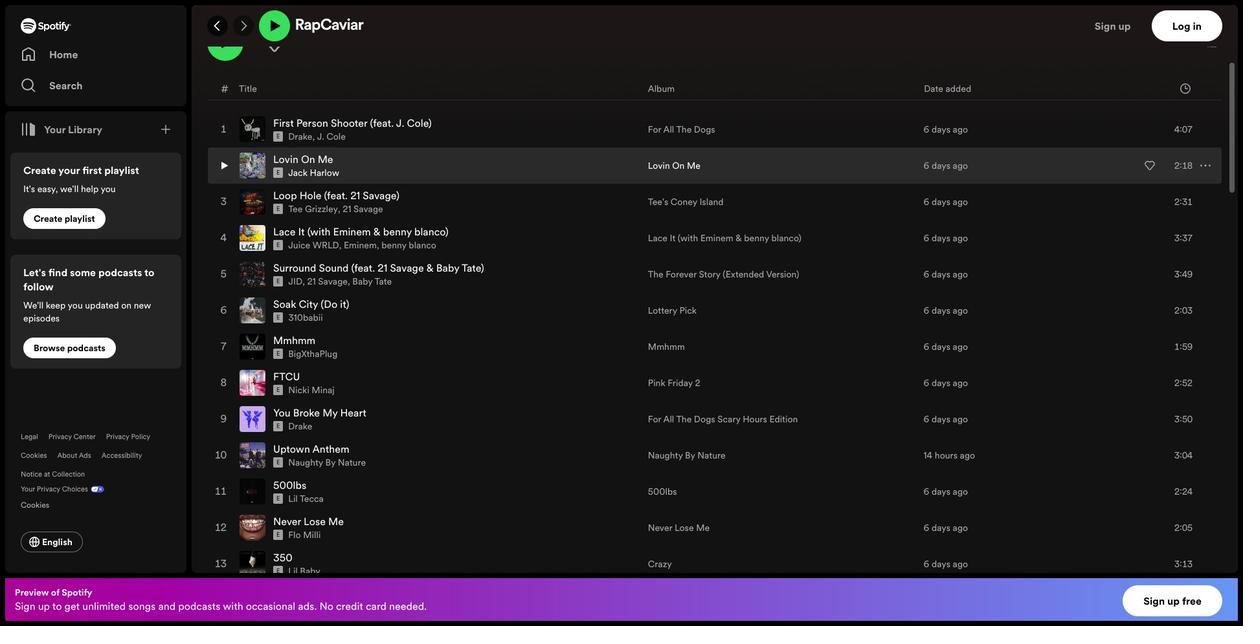 Task type: describe. For each thing, give the bounding box(es) containing it.
episodes
[[23, 312, 60, 325]]

duration element
[[1180, 83, 1191, 94]]

jid link
[[288, 275, 303, 288]]

ago for ftcu
[[953, 377, 968, 390]]

naughty by nature link inside uptown anthem 'cell'
[[288, 457, 366, 470]]

lil baby
[[288, 565, 320, 578]]

ago for 350
[[953, 558, 968, 571]]

privacy down at
[[37, 485, 60, 495]]

for for you broke my heart
[[648, 413, 661, 426]]

6 days ago for 350
[[924, 558, 968, 571]]

jid , 21 savage , baby tate
[[288, 275, 392, 288]]

my
[[323, 406, 338, 420]]

2
[[695, 377, 700, 390]]

(feat. for savage
[[351, 261, 375, 275]]

1 vertical spatial the
[[648, 268, 664, 281]]

rapcaviar
[[295, 18, 364, 34]]

explicit element for uptown anthem
[[273, 458, 283, 468]]

ago for soak city (do it)
[[953, 304, 968, 317]]

baby inside 350 cell
[[300, 565, 320, 578]]

benny for juice wrld , eminem , benny blanco
[[382, 239, 407, 252]]

lil tecca
[[288, 493, 324, 506]]

surround sound (feat. 21 savage & baby tate) cell
[[240, 257, 638, 292]]

lovin on me
[[648, 159, 701, 172]]

6 for loop hole (feat. 21 savage)
[[924, 196, 929, 209]]

ago for surround sound (feat. 21 savage & baby tate)
[[953, 268, 968, 281]]

1 horizontal spatial naughty by nature
[[648, 450, 726, 462]]

crazy
[[648, 558, 672, 571]]

ago for first person shooter (feat. j. cole)
[[953, 123, 968, 136]]

updated
[[85, 299, 119, 312]]

never lose me
[[648, 522, 710, 535]]

e inside the 350 e
[[277, 568, 280, 576]]

create for your
[[23, 163, 56, 177]]

days for you broke my heart
[[932, 413, 951, 426]]

playlist inside create your first playlist it's easy, we'll help you
[[104, 163, 139, 177]]

me for never lose me
[[696, 522, 710, 535]]

easy,
[[37, 183, 58, 196]]

naughty for right naughty by nature "link"
[[648, 450, 683, 462]]

350 e
[[273, 551, 292, 576]]

on for lovin on me
[[672, 159, 685, 172]]

6 days ago for surround sound (feat. 21 savage & baby tate)
[[924, 268, 968, 281]]

jack harlow link
[[288, 167, 339, 179]]

flo
[[288, 529, 301, 542]]

harlow
[[310, 167, 339, 179]]

bigxthaplug link
[[288, 348, 338, 361]]

city
[[299, 297, 318, 312]]

& inside surround sound (feat. 21 savage & baby tate) e
[[427, 261, 434, 275]]

lil for 500lbs
[[288, 493, 298, 506]]

(feat. inside first person shooter (feat. j. cole) e
[[370, 116, 394, 130]]

3:04
[[1175, 450, 1193, 462]]

duration image
[[1180, 83, 1191, 94]]

lovin on me e
[[273, 152, 333, 177]]

up for sign up free
[[1168, 594, 1180, 609]]

explicit element for lace it (with eminem & benny blanco)
[[273, 240, 283, 251]]

get
[[65, 600, 80, 614]]

privacy for privacy policy
[[106, 433, 129, 442]]

surround sound (feat. 21 savage & baby tate) link
[[273, 261, 484, 275]]

help
[[81, 183, 99, 196]]

# row
[[208, 77, 1222, 100]]

cookies for second cookies link from the bottom
[[21, 451, 47, 461]]

center
[[74, 433, 96, 442]]

explicit element for never lose me
[[273, 530, 283, 541]]

sign for sign up free
[[1144, 594, 1165, 609]]

free
[[1182, 594, 1202, 609]]

the forever story (extended version) link
[[648, 268, 799, 281]]

first person shooter (feat. j. cole) link
[[273, 116, 432, 130]]

e inside the "lovin on me e"
[[277, 169, 280, 177]]

browse podcasts link
[[23, 338, 116, 359]]

0 horizontal spatial 500lbs link
[[273, 479, 306, 493]]

1 vertical spatial podcasts
[[67, 342, 106, 355]]

1 horizontal spatial by
[[685, 450, 695, 462]]

broke
[[293, 406, 320, 420]]

ago for 500lbs
[[953, 486, 968, 499]]

and
[[158, 600, 176, 614]]

days for 500lbs
[[932, 486, 951, 499]]

savage for ,
[[354, 203, 383, 216]]

log
[[1172, 19, 1191, 33]]

all for you broke my heart
[[663, 413, 674, 426]]

top bar and user menu element
[[192, 5, 1238, 47]]

privacy for privacy center
[[48, 433, 72, 442]]

14
[[924, 450, 933, 462]]

browse podcasts
[[34, 342, 106, 355]]

blanco
[[409, 239, 436, 252]]

no
[[320, 600, 333, 614]]

privacy policy link
[[106, 433, 150, 442]]

21 for grizzley
[[343, 203, 351, 216]]

it for lace it (with eminem & benny blanco) e
[[298, 225, 305, 239]]

List button
[[1182, 32, 1223, 53]]

6 for lace it (with eminem & benny blanco)
[[924, 232, 929, 245]]

tate
[[375, 275, 392, 288]]

juice wrld , eminem , benny blanco
[[288, 239, 436, 252]]

350 cell
[[240, 547, 638, 582]]

unlimited
[[82, 600, 126, 614]]

california consumer privacy act (ccpa) opt-out icon image
[[88, 485, 104, 497]]

choices
[[62, 485, 88, 495]]

1 horizontal spatial lace it (with eminem & benny blanco) link
[[648, 232, 802, 245]]

6 days ago for lace it (with eminem & benny blanco)
[[924, 232, 968, 245]]

preview
[[15, 587, 49, 600]]

benny blanco link
[[382, 239, 436, 252]]

e inside surround sound (feat. 21 savage & baby tate) e
[[277, 278, 280, 286]]

days for ftcu
[[932, 377, 951, 390]]

on for lovin on me e
[[301, 152, 315, 167]]

e inside 500lbs e
[[277, 495, 280, 503]]

mmhmm for mmhmm e
[[273, 334, 316, 348]]

6 for 500lbs
[[924, 486, 929, 499]]

soak city (do it) link
[[273, 297, 349, 312]]

blanco) for lace it (with eminem & benny blanco)
[[771, 232, 802, 245]]

ftcu e
[[273, 370, 300, 394]]

lil tecca link
[[288, 493, 324, 506]]

& for lace it (with eminem & benny blanco)
[[736, 232, 742, 245]]

your library
[[44, 122, 102, 137]]

(with for lace it (with eminem & benny blanco)
[[678, 232, 698, 245]]

lovin for lovin on me
[[648, 159, 670, 172]]

cole
[[327, 130, 346, 143]]

days for never lose me
[[932, 522, 951, 535]]

lose for never lose me e
[[304, 515, 326, 529]]

j. inside first person shooter (feat. j. cole) e
[[396, 116, 404, 130]]

sign up
[[1095, 19, 1131, 33]]

naughty by nature inside uptown anthem 'cell'
[[288, 457, 366, 470]]

the for first person shooter (feat. j. cole)
[[676, 123, 692, 136]]

for all the dogs scary hours edition
[[648, 413, 798, 426]]

go back image
[[212, 21, 223, 31]]

up inside preview of spotify sign up to get unlimited songs and podcasts with occasional ads. no credit card needed.
[[38, 600, 50, 614]]

1 horizontal spatial baby
[[352, 275, 373, 288]]

soak city (do it) e
[[273, 297, 349, 322]]

pink friday 2
[[648, 377, 700, 390]]

songs
[[128, 600, 156, 614]]

surround
[[273, 261, 316, 275]]

1 cookies link from the top
[[21, 451, 47, 461]]

baby inside surround sound (feat. 21 savage & baby tate) e
[[436, 261, 459, 275]]

1 horizontal spatial 500lbs link
[[648, 486, 677, 499]]

hole
[[300, 189, 321, 203]]

& for lace it (with eminem & benny blanco) e
[[373, 225, 381, 239]]

loop hole (feat. 21 savage) link
[[273, 189, 399, 203]]

explicit element for you broke my heart
[[273, 422, 283, 432]]

ftcu cell
[[240, 366, 638, 401]]

6 days ago for 500lbs
[[924, 486, 968, 499]]

6 days ago for lovin on me
[[924, 159, 968, 172]]

6 for never lose me
[[924, 522, 929, 535]]

collection
[[52, 470, 85, 480]]

6 days ago for soak city (do it)
[[924, 304, 968, 317]]

nicki minaj
[[288, 384, 335, 397]]

lottery pick
[[648, 304, 697, 317]]

eminem for lace it (with eminem & benny blanco)
[[700, 232, 733, 245]]

e inside loop hole (feat. 21 savage) e
[[277, 205, 280, 213]]

# column header
[[221, 77, 229, 100]]

e inside soak city (do it) e
[[277, 314, 280, 322]]

benny for lace it (with eminem & benny blanco) e
[[383, 225, 412, 239]]

on
[[121, 299, 132, 312]]

explicit element for ftcu
[[273, 385, 283, 396]]

your for your library
[[44, 122, 66, 137]]

eminem for lace it (with eminem & benny blanco) e
[[333, 225, 371, 239]]

lace it (with eminem & benny blanco) cell
[[240, 221, 638, 256]]

6 for mmhmm
[[924, 341, 929, 354]]

create playlist
[[34, 212, 95, 225]]

about ads
[[57, 451, 91, 461]]

explicit element for loop hole (feat. 21 savage)
[[273, 204, 283, 214]]

500lbs cell
[[240, 475, 638, 510]]

legal link
[[21, 433, 38, 442]]

added
[[946, 82, 971, 95]]

drake for drake
[[288, 420, 312, 433]]

drake link inside first person shooter (feat. j. cole) cell
[[288, 130, 312, 143]]

14 hours ago
[[924, 450, 975, 462]]

350 link
[[273, 551, 292, 565]]

island
[[700, 196, 724, 209]]

pick
[[680, 304, 697, 317]]

edition
[[770, 413, 798, 426]]

lace it (with eminem & benny blanco) e
[[273, 225, 449, 249]]

we'll
[[23, 299, 44, 312]]

2 drake link from the top
[[288, 420, 312, 433]]

shooter
[[331, 116, 368, 130]]

privacy center link
[[48, 433, 96, 442]]

date added
[[924, 82, 971, 95]]

3:13 cell
[[1133, 547, 1211, 582]]

1 horizontal spatial naughty by nature link
[[648, 450, 726, 462]]

sign up free button
[[1123, 586, 1223, 617]]

heart
[[340, 406, 366, 420]]

6 for surround sound (feat. 21 savage & baby tate)
[[924, 268, 929, 281]]

0 horizontal spatial savage
[[318, 275, 348, 288]]

lace for lace it (with eminem & benny blanco)
[[648, 232, 668, 245]]



Task type: vqa. For each thing, say whether or not it's contained in the screenshot.
the 48 min 30 sec
no



Task type: locate. For each thing, give the bounding box(es) containing it.
notice at collection link
[[21, 470, 85, 480]]

home
[[49, 47, 78, 62]]

ago for lace it (with eminem & benny blanco)
[[953, 232, 968, 245]]

8 days from the top
[[932, 377, 951, 390]]

2:18 cell
[[1133, 148, 1211, 183]]

4 6 days ago from the top
[[924, 232, 968, 245]]

500lbs e
[[273, 479, 306, 503]]

1 vertical spatial your
[[21, 485, 35, 495]]

6 for ftcu
[[924, 377, 929, 390]]

story
[[699, 268, 721, 281]]

1 horizontal spatial naughty
[[648, 450, 683, 462]]

0 horizontal spatial never lose me link
[[273, 515, 344, 529]]

english
[[42, 536, 72, 549]]

3 days from the top
[[932, 196, 951, 209]]

ftcu link
[[273, 370, 300, 384]]

1 vertical spatial playlist
[[65, 212, 95, 225]]

your down the notice
[[21, 485, 35, 495]]

create for playlist
[[34, 212, 62, 225]]

(feat. inside loop hole (feat. 21 savage) e
[[324, 189, 348, 203]]

explicit element left the jid link on the top of the page
[[273, 277, 283, 287]]

3 6 days ago from the top
[[924, 196, 968, 209]]

by inside uptown anthem 'cell'
[[325, 457, 336, 470]]

1 horizontal spatial savage
[[354, 203, 383, 216]]

tecca
[[300, 493, 324, 506]]

podcasts up on
[[98, 265, 142, 280]]

your privacy choices button
[[21, 485, 88, 495]]

2:52
[[1175, 377, 1193, 390]]

1 horizontal spatial on
[[672, 159, 685, 172]]

drake for drake , j. cole
[[288, 130, 312, 143]]

naughty for naughty by nature "link" inside uptown anthem 'cell'
[[288, 457, 323, 470]]

6 6 from the top
[[924, 304, 929, 317]]

explicit element for first person shooter (feat. j. cole)
[[273, 132, 283, 142]]

log in
[[1172, 19, 1202, 33]]

10 6 from the top
[[924, 486, 929, 499]]

21 right the jid link on the top of the page
[[307, 275, 316, 288]]

sign inside preview of spotify sign up to get unlimited songs and podcasts with occasional ads. no credit card needed.
[[15, 600, 35, 614]]

lace inside lace it (with eminem & benny blanco) e
[[273, 225, 296, 239]]

1 horizontal spatial never lose me link
[[648, 522, 710, 535]]

eminem inside lace it (with eminem & benny blanco) e
[[333, 225, 371, 239]]

21 savage link for sound
[[307, 275, 348, 288]]

up for sign up
[[1119, 19, 1131, 33]]

lace it (with eminem & benny blanco) row
[[208, 220, 1222, 257]]

21 for sound
[[378, 261, 387, 275]]

10 e from the top
[[277, 459, 280, 467]]

explicit element up ftcu link
[[273, 349, 283, 360]]

naughty by nature link up tecca
[[288, 457, 366, 470]]

your privacy choices
[[21, 485, 88, 495]]

tee's coney island
[[648, 196, 724, 209]]

playlist
[[104, 163, 139, 177], [65, 212, 95, 225]]

0 horizontal spatial it
[[298, 225, 305, 239]]

21 inside surround sound (feat. 21 savage & baby tate) e
[[378, 261, 387, 275]]

1 horizontal spatial (with
[[678, 232, 698, 245]]

0 vertical spatial podcasts
[[98, 265, 142, 280]]

0 horizontal spatial 500lbs
[[273, 479, 306, 493]]

mmhmm link down the 310babii link
[[273, 334, 316, 348]]

2 drake from the top
[[288, 420, 312, 433]]

7 days from the top
[[932, 341, 951, 354]]

0 horizontal spatial to
[[52, 600, 62, 614]]

12 e from the top
[[277, 532, 280, 540]]

lil inside 350 cell
[[288, 565, 298, 578]]

1 horizontal spatial mmhmm link
[[648, 341, 685, 354]]

1 vertical spatial (feat.
[[324, 189, 348, 203]]

cookies link down your privacy choices
[[21, 497, 60, 512]]

in
[[1193, 19, 1202, 33]]

& left benny blanco link
[[373, 225, 381, 239]]

savage)
[[363, 189, 399, 203]]

21 savage link for hole
[[343, 203, 383, 216]]

main element
[[5, 5, 186, 574]]

& inside lace it (with eminem & benny blanco) e
[[373, 225, 381, 239]]

naughty by nature down the for all the dogs scary hours edition link
[[648, 450, 726, 462]]

0 vertical spatial lil
[[288, 493, 298, 506]]

cookies down your privacy choices
[[21, 500, 49, 511]]

1 horizontal spatial never
[[648, 522, 672, 535]]

mmhmm link down lottery
[[648, 341, 685, 354]]

explicit element inside 500lbs 'cell'
[[273, 494, 283, 505]]

card
[[366, 600, 387, 614]]

benny for lace it (with eminem & benny blanco)
[[744, 232, 769, 245]]

6 6 days ago from the top
[[924, 304, 968, 317]]

it for lace it (with eminem & benny blanco)
[[670, 232, 676, 245]]

days for soak city (do it)
[[932, 304, 951, 317]]

by down the for all the dogs scary hours edition link
[[685, 450, 695, 462]]

the
[[676, 123, 692, 136], [648, 268, 664, 281], [676, 413, 692, 426]]

0 horizontal spatial mmhmm
[[273, 334, 316, 348]]

blanco) down loop hole (feat. 21 savage) cell
[[414, 225, 449, 239]]

playlist inside button
[[65, 212, 95, 225]]

uptown
[[273, 442, 310, 457]]

6 days ago for first person shooter (feat. j. cole)
[[924, 123, 968, 136]]

1 horizontal spatial blanco)
[[771, 232, 802, 245]]

21
[[350, 189, 360, 203], [343, 203, 351, 216], [378, 261, 387, 275], [307, 275, 316, 288]]

explicit element inside 350 cell
[[273, 567, 283, 577]]

6 days from the top
[[932, 304, 951, 317]]

cookies inside cookies link
[[21, 500, 49, 511]]

7 6 from the top
[[924, 341, 929, 354]]

9 e from the top
[[277, 423, 280, 431]]

0 horizontal spatial lace
[[273, 225, 296, 239]]

playlist right first
[[104, 163, 139, 177]]

2:31
[[1175, 196, 1193, 209]]

500lbs for 500lbs e
[[273, 479, 306, 493]]

6 days ago inside lace it (with eminem & benny blanco) row
[[924, 232, 968, 245]]

accessibility link
[[102, 451, 142, 461]]

spotify image
[[21, 18, 71, 34]]

baby left tate)
[[436, 261, 459, 275]]

to inside preview of spotify sign up to get unlimited songs and podcasts with occasional ads. no credit card needed.
[[52, 600, 62, 614]]

create up easy,
[[23, 163, 56, 177]]

playlist down help on the top of page
[[65, 212, 95, 225]]

for all the dogs
[[648, 123, 715, 136]]

e inside first person shooter (feat. j. cole) e
[[277, 133, 280, 141]]

0 vertical spatial the
[[676, 123, 692, 136]]

needed.
[[389, 600, 427, 614]]

the left forever on the right top of page
[[648, 268, 664, 281]]

rapcaviar grid
[[192, 77, 1237, 627]]

ago inside lace it (with eminem & benny blanco) row
[[953, 232, 968, 245]]

1 6 from the top
[[924, 123, 929, 136]]

e
[[277, 133, 280, 141], [277, 169, 280, 177], [277, 205, 280, 213], [277, 242, 280, 249], [277, 278, 280, 286], [277, 314, 280, 322], [277, 350, 280, 358], [277, 387, 280, 394], [277, 423, 280, 431], [277, 459, 280, 467], [277, 495, 280, 503], [277, 532, 280, 540], [277, 568, 280, 576]]

blanco) up version)
[[771, 232, 802, 245]]

12 6 from the top
[[924, 558, 929, 571]]

up inside sign up free button
[[1168, 594, 1180, 609]]

1 vertical spatial 21 savage link
[[307, 275, 348, 288]]

lovin
[[273, 152, 298, 167], [648, 159, 670, 172]]

1 horizontal spatial lace
[[648, 232, 668, 245]]

2 vertical spatial podcasts
[[178, 600, 220, 614]]

310babii
[[288, 312, 323, 325]]

500lbs up never lose me
[[648, 486, 677, 499]]

500lbs inside 'cell'
[[273, 479, 306, 493]]

you right help on the top of page
[[101, 183, 116, 196]]

, inside loop hole (feat. 21 savage) cell
[[338, 203, 340, 216]]

ago
[[953, 123, 968, 136], [953, 159, 968, 172], [953, 196, 968, 209], [953, 232, 968, 245], [953, 268, 968, 281], [953, 304, 968, 317], [953, 341, 968, 354], [953, 377, 968, 390], [953, 413, 968, 426], [960, 450, 975, 462], [953, 486, 968, 499], [953, 522, 968, 535], [953, 558, 968, 571]]

me for lovin on me e
[[318, 152, 333, 167]]

12 6 days ago from the top
[[924, 558, 968, 571]]

your inside button
[[44, 122, 66, 137]]

never left milli at the left
[[273, 515, 301, 529]]

ago for you broke my heart
[[953, 413, 968, 426]]

0 horizontal spatial you
[[68, 299, 83, 312]]

, inside first person shooter (feat. j. cole) cell
[[312, 130, 315, 143]]

play lace it (with eminem & benny blanco) by juice wrld, eminem, benny blanco image
[[219, 231, 229, 246]]

explicit element inside you broke my heart cell
[[273, 422, 283, 432]]

2 dogs from the top
[[694, 413, 715, 426]]

me inside the "lovin on me e"
[[318, 152, 333, 167]]

never inside "never lose me e"
[[273, 515, 301, 529]]

keep
[[46, 299, 66, 312]]

1 horizontal spatial &
[[427, 261, 434, 275]]

explicit element down ftcu link
[[273, 385, 283, 396]]

5 6 days ago from the top
[[924, 268, 968, 281]]

baby
[[436, 261, 459, 275], [352, 275, 373, 288], [300, 565, 320, 578]]

lovin inside the "lovin on me e"
[[273, 152, 298, 167]]

6 for 350
[[924, 558, 929, 571]]

days for surround sound (feat. 21 savage & baby tate)
[[932, 268, 951, 281]]

blanco) for lace it (with eminem & benny blanco) e
[[414, 225, 449, 239]]

6 days ago for mmhmm
[[924, 341, 968, 354]]

(feat. inside surround sound (feat. 21 savage & baby tate) e
[[351, 261, 375, 275]]

baby tate link
[[352, 275, 392, 288]]

mmhmm inside cell
[[273, 334, 316, 348]]

jid
[[288, 275, 303, 288]]

never lose me cell
[[240, 511, 638, 546]]

mmhmm e
[[273, 334, 316, 358]]

2 horizontal spatial &
[[736, 232, 742, 245]]

days for 350
[[932, 558, 951, 571]]

j. left cole
[[317, 130, 324, 143]]

1 dogs from the top
[[694, 123, 715, 136]]

1 horizontal spatial you
[[101, 183, 116, 196]]

1 horizontal spatial mmhmm
[[648, 341, 685, 354]]

6 e from the top
[[277, 314, 280, 322]]

9 explicit element from the top
[[273, 422, 283, 432]]

explicit element for mmhmm
[[273, 349, 283, 360]]

mmhmm cell
[[240, 330, 638, 365]]

(feat. right shooter
[[370, 116, 394, 130]]

e inside you broke my heart e
[[277, 423, 280, 431]]

podcasts inside let's find some podcasts to follow we'll keep you updated on new episodes
[[98, 265, 142, 280]]

1 drake from the top
[[288, 130, 312, 143]]

0 horizontal spatial lovin on me link
[[273, 152, 333, 167]]

1 vertical spatial for
[[648, 413, 661, 426]]

0 vertical spatial your
[[44, 122, 66, 137]]

(with inside lace it (with eminem & benny blanco) e
[[307, 225, 331, 239]]

dogs for first person shooter (feat. j. cole)
[[694, 123, 715, 136]]

9 days from the top
[[932, 413, 951, 426]]

dogs for you broke my heart
[[694, 413, 715, 426]]

8 6 days ago from the top
[[924, 377, 968, 390]]

explicit element inside surround sound (feat. 21 savage & baby tate) cell
[[273, 277, 283, 287]]

7 explicit element from the top
[[273, 349, 283, 360]]

to up new
[[144, 265, 154, 280]]

1 days from the top
[[932, 123, 951, 136]]

2 explicit element from the top
[[273, 168, 283, 178]]

e inside the mmhmm e
[[277, 350, 280, 358]]

savage down benny blanco link
[[390, 261, 424, 275]]

e left 'lil tecca'
[[277, 495, 280, 503]]

2 vertical spatial the
[[676, 413, 692, 426]]

12 days from the top
[[932, 558, 951, 571]]

cookies link up the notice
[[21, 451, 47, 461]]

0 horizontal spatial on
[[301, 152, 315, 167]]

4 days from the top
[[932, 232, 951, 245]]

explicit element down uptown
[[273, 458, 283, 468]]

tee's coney island link
[[648, 196, 724, 209]]

let's find some podcasts to follow we'll keep you updated on new episodes
[[23, 265, 154, 325]]

1 explicit element from the top
[[273, 132, 283, 142]]

1 horizontal spatial j.
[[396, 116, 404, 130]]

1 vertical spatial lil
[[288, 565, 298, 578]]

naughty
[[648, 450, 683, 462], [288, 457, 323, 470]]

for up the lovin on me on the right top of the page
[[648, 123, 661, 136]]

8 explicit element from the top
[[273, 385, 283, 396]]

21 savage link up (do
[[307, 275, 348, 288]]

you inside let's find some podcasts to follow we'll keep you updated on new episodes
[[68, 299, 83, 312]]

0 vertical spatial cookies link
[[21, 451, 47, 461]]

0 horizontal spatial mmhmm link
[[273, 334, 316, 348]]

3 6 from the top
[[924, 196, 929, 209]]

1 vertical spatial dogs
[[694, 413, 715, 426]]

1 vertical spatial drake link
[[288, 420, 312, 433]]

5 days from the top
[[932, 268, 951, 281]]

11 6 from the top
[[924, 522, 929, 535]]

dogs down the '#' row
[[694, 123, 715, 136]]

e inside "never lose me e"
[[277, 532, 280, 540]]

tate)
[[462, 261, 484, 275]]

podcasts inside preview of spotify sign up to get unlimited songs and podcasts with occasional ads. no credit card needed.
[[178, 600, 220, 614]]

lovin on me cell
[[240, 148, 638, 183]]

jack
[[288, 167, 308, 179]]

11 e from the top
[[277, 495, 280, 503]]

first person shooter (feat. j. cole) cell
[[240, 112, 638, 147]]

cole)
[[407, 116, 432, 130]]

2 horizontal spatial up
[[1168, 594, 1180, 609]]

9 6 from the top
[[924, 413, 929, 426]]

1 vertical spatial cookies
[[21, 500, 49, 511]]

up left free
[[1168, 594, 1180, 609]]

3 explicit element from the top
[[273, 204, 283, 214]]

3:37
[[1175, 232, 1193, 245]]

1 horizontal spatial 500lbs
[[648, 486, 677, 499]]

never for never lose me e
[[273, 515, 301, 529]]

explicit element for lovin on me
[[273, 168, 283, 178]]

lose inside "never lose me e"
[[304, 515, 326, 529]]

explicit element left jack
[[273, 168, 283, 178]]

1 horizontal spatial nature
[[698, 450, 726, 462]]

0 horizontal spatial blanco)
[[414, 225, 449, 239]]

explicit element down 350 at the bottom left of the page
[[273, 567, 283, 577]]

never lose me e
[[273, 515, 344, 540]]

0 vertical spatial for
[[648, 123, 661, 136]]

drake link up uptown
[[288, 420, 312, 433]]

2 6 from the top
[[924, 159, 929, 172]]

all for first person shooter (feat. j. cole)
[[663, 123, 674, 136]]

11 explicit element from the top
[[273, 494, 283, 505]]

7 e from the top
[[277, 350, 280, 358]]

0 horizontal spatial sign
[[15, 600, 35, 614]]

0 vertical spatial cookies
[[21, 451, 47, 461]]

9 6 days ago from the top
[[924, 413, 968, 426]]

blanco) inside lace it (with eminem & benny blanco) e
[[414, 225, 449, 239]]

1 vertical spatial cookies link
[[21, 497, 60, 512]]

days for mmhmm
[[932, 341, 951, 354]]

go forward image
[[238, 21, 249, 31]]

j. cole link
[[317, 130, 346, 143]]

explicit element down loop
[[273, 204, 283, 214]]

drake link up the "lovin on me e"
[[288, 130, 312, 143]]

me for lovin on me
[[687, 159, 701, 172]]

2 6 days ago from the top
[[924, 159, 968, 172]]

1 for from the top
[[648, 123, 661, 136]]

e down 350 at the bottom left of the page
[[277, 568, 280, 576]]

1 horizontal spatial lose
[[675, 522, 694, 535]]

6 for first person shooter (feat. j. cole)
[[924, 123, 929, 136]]

(with down grizzley
[[307, 225, 331, 239]]

1 horizontal spatial playlist
[[104, 163, 139, 177]]

e down loop
[[277, 205, 280, 213]]

explicit element
[[273, 132, 283, 142], [273, 168, 283, 178], [273, 204, 283, 214], [273, 240, 283, 251], [273, 277, 283, 287], [273, 313, 283, 323], [273, 349, 283, 360], [273, 385, 283, 396], [273, 422, 283, 432], [273, 458, 283, 468], [273, 494, 283, 505], [273, 530, 283, 541], [273, 567, 283, 577]]

drake inside you broke my heart cell
[[288, 420, 312, 433]]

11 days from the top
[[932, 522, 951, 535]]

e down ftcu link
[[277, 387, 280, 394]]

2 cookies from the top
[[21, 500, 49, 511]]

savage up (do
[[318, 275, 348, 288]]

0 horizontal spatial (with
[[307, 225, 331, 239]]

sound
[[319, 261, 349, 275]]

preview of spotify sign up to get unlimited songs and podcasts with occasional ads. no credit card needed.
[[15, 587, 427, 614]]

explicit element inside uptown anthem 'cell'
[[273, 458, 283, 468]]

all up the lovin on me on the right top of the page
[[663, 123, 674, 136]]

surround sound (feat. 21 savage & baby tate) e
[[273, 261, 484, 286]]

never up crazy link
[[648, 522, 672, 535]]

me inside "never lose me e"
[[328, 515, 344, 529]]

0 vertical spatial drake
[[288, 130, 312, 143]]

5 6 from the top
[[924, 268, 929, 281]]

all down pink friday 2
[[663, 413, 674, 426]]

explicit element down you on the left bottom of the page
[[273, 422, 283, 432]]

eminem down "tee grizzley , 21 savage" at the top of page
[[333, 225, 371, 239]]

mmhmm link
[[273, 334, 316, 348], [648, 341, 685, 354]]

create your first playlist it's easy, we'll help you
[[23, 163, 139, 196]]

explicit element down soak
[[273, 313, 283, 323]]

2:05
[[1175, 522, 1193, 535]]

4 6 from the top
[[924, 232, 929, 245]]

you for some
[[68, 299, 83, 312]]

the down friday
[[676, 413, 692, 426]]

days for lace it (with eminem & benny blanco)
[[932, 232, 951, 245]]

for down pink
[[648, 413, 661, 426]]

5 explicit element from the top
[[273, 277, 283, 287]]

8 6 from the top
[[924, 377, 929, 390]]

coney
[[671, 196, 697, 209]]

2 days from the top
[[932, 159, 951, 172]]

tee grizzley , 21 savage
[[288, 203, 383, 216]]

1 vertical spatial to
[[52, 600, 62, 614]]

2 vertical spatial (feat.
[[351, 261, 375, 275]]

eminem link
[[344, 239, 377, 252]]

1 horizontal spatial lovin
[[648, 159, 670, 172]]

nature down heart
[[338, 457, 366, 470]]

mmhmm down lottery
[[648, 341, 685, 354]]

lace down 'tee's'
[[648, 232, 668, 245]]

1 drake link from the top
[[288, 130, 312, 143]]

5 e from the top
[[277, 278, 280, 286]]

it inside lace it (with eminem & benny blanco) e
[[298, 225, 305, 239]]

tee
[[288, 203, 303, 216]]

for for first person shooter (feat. j. cole)
[[648, 123, 661, 136]]

0 horizontal spatial nature
[[338, 457, 366, 470]]

8 e from the top
[[277, 387, 280, 394]]

it down tee
[[298, 225, 305, 239]]

explicit element left 'lil tecca'
[[273, 494, 283, 505]]

naughty inside uptown anthem 'cell'
[[288, 457, 323, 470]]

6 days ago for you broke my heart
[[924, 413, 968, 426]]

(feat. down juice wrld , eminem , benny blanco
[[351, 261, 375, 275]]

21 right grizzley
[[343, 203, 351, 216]]

baby left tate
[[352, 275, 373, 288]]

ads.
[[298, 600, 317, 614]]

1 vertical spatial all
[[663, 413, 674, 426]]

500lbs down uptown
[[273, 479, 306, 493]]

sign inside button
[[1144, 594, 1165, 609]]

0 vertical spatial you
[[101, 183, 116, 196]]

podcasts right browse
[[67, 342, 106, 355]]

loop hole (feat. 21 savage) cell
[[240, 185, 638, 220]]

sign
[[1095, 19, 1116, 33], [1144, 594, 1165, 609], [15, 600, 35, 614]]

lil for 350
[[288, 565, 298, 578]]

mmhmm for mmhmm
[[648, 341, 685, 354]]

2 horizontal spatial sign
[[1144, 594, 1165, 609]]

310babii link
[[288, 312, 323, 325]]

e inside lace it (with eminem & benny blanco) e
[[277, 242, 280, 249]]

podcasts right 'and'
[[178, 600, 220, 614]]

nicki minaj link
[[288, 384, 335, 397]]

explicit element inside ftcu 'cell'
[[273, 385, 283, 396]]

naughty by nature up tecca
[[288, 457, 366, 470]]

& up "(extended"
[[736, 232, 742, 245]]

4 explicit element from the top
[[273, 240, 283, 251]]

list
[[1187, 36, 1202, 49]]

credit
[[336, 600, 363, 614]]

lose for never lose me
[[675, 522, 694, 535]]

0 horizontal spatial naughty by nature
[[288, 457, 366, 470]]

21 down juice wrld , eminem , benny blanco
[[378, 261, 387, 275]]

search
[[49, 78, 83, 93]]

policy
[[131, 433, 150, 442]]

explicit element inside loop hole (feat. 21 savage) cell
[[273, 204, 283, 214]]

never
[[273, 515, 301, 529], [648, 522, 672, 535]]

days for first person shooter (feat. j. cole)
[[932, 123, 951, 136]]

sign inside button
[[1095, 19, 1116, 33]]

0 horizontal spatial lovin
[[273, 152, 298, 167]]

savage inside surround sound (feat. 21 savage & baby tate) e
[[390, 261, 424, 275]]

soak city (do it) cell
[[240, 293, 638, 328]]

up left log
[[1119, 19, 1131, 33]]

6 days ago for never lose me
[[924, 522, 968, 535]]

days for loop hole (feat. 21 savage)
[[932, 196, 951, 209]]

lovin up 'tee's'
[[648, 159, 670, 172]]

,
[[312, 130, 315, 143], [338, 203, 340, 216], [339, 239, 342, 252], [377, 239, 379, 252], [303, 275, 305, 288], [348, 275, 350, 288]]

eminem up surround sound (feat. 21 savage & baby tate) link
[[344, 239, 377, 252]]

7 6 days ago from the top
[[924, 341, 968, 354]]

0 vertical spatial playlist
[[104, 163, 139, 177]]

e down you on the left bottom of the page
[[277, 423, 280, 431]]

0 horizontal spatial never
[[273, 515, 301, 529]]

privacy policy
[[106, 433, 150, 442]]

2 all from the top
[[663, 413, 674, 426]]

mmhmm link inside cell
[[273, 334, 316, 348]]

never lose me link inside cell
[[273, 515, 344, 529]]

you broke my heart cell
[[240, 402, 638, 437]]

me for never lose me e
[[328, 515, 344, 529]]

notice
[[21, 470, 42, 480]]

e down "first"
[[277, 133, 280, 141]]

1 cookies from the top
[[21, 451, 47, 461]]

1 horizontal spatial sign
[[1095, 19, 1116, 33]]

benny up surround sound (feat. 21 savage & baby tate) link
[[382, 239, 407, 252]]

3 e from the top
[[277, 205, 280, 213]]

scary
[[718, 413, 741, 426]]

& down blanco
[[427, 261, 434, 275]]

mmhmm down the 310babii link
[[273, 334, 316, 348]]

10 explicit element from the top
[[273, 458, 283, 468]]

benny right eminem link
[[383, 225, 412, 239]]

4 e from the top
[[277, 242, 280, 249]]

sign for sign up
[[1095, 19, 1116, 33]]

1 horizontal spatial up
[[1119, 19, 1131, 33]]

first
[[82, 163, 102, 177]]

days for lovin on me
[[932, 159, 951, 172]]

notice at collection
[[21, 470, 85, 480]]

(with down the tee's coney island 'link'
[[678, 232, 698, 245]]

lil inside 500lbs 'cell'
[[288, 493, 298, 506]]

ago for mmhmm
[[953, 341, 968, 354]]

2 horizontal spatial savage
[[390, 261, 424, 275]]

0 vertical spatial 21 savage link
[[343, 203, 383, 216]]

(with
[[307, 225, 331, 239], [678, 232, 698, 245]]

6 explicit element from the top
[[273, 313, 283, 323]]

12 explicit element from the top
[[273, 530, 283, 541]]

explicit element inside never lose me cell
[[273, 530, 283, 541]]

you right the keep at the top left of the page
[[68, 299, 83, 312]]

0 horizontal spatial your
[[21, 485, 35, 495]]

6 for lovin on me
[[924, 159, 929, 172]]

to inside let's find some podcasts to follow we'll keep you updated on new episodes
[[144, 265, 154, 280]]

privacy up accessibility
[[106, 433, 129, 442]]

6 for you broke my heart
[[924, 413, 929, 426]]

(with for lace it (with eminem & benny blanco) e
[[307, 225, 331, 239]]

0 horizontal spatial lace it (with eminem & benny blanco) link
[[273, 225, 449, 239]]

pink
[[648, 377, 666, 390]]

21 left savage)
[[350, 189, 360, 203]]

you
[[273, 406, 291, 420]]

drake inside first person shooter (feat. j. cole) cell
[[288, 130, 312, 143]]

1 lil from the top
[[288, 493, 298, 506]]

1 vertical spatial create
[[34, 212, 62, 225]]

e inside ftcu e
[[277, 387, 280, 394]]

0 vertical spatial create
[[23, 163, 56, 177]]

e up ftcu link
[[277, 350, 280, 358]]

e left juice
[[277, 242, 280, 249]]

3:13
[[1175, 558, 1193, 571]]

1 horizontal spatial your
[[44, 122, 66, 137]]

(feat. for savage)
[[324, 189, 348, 203]]

create down easy,
[[34, 212, 62, 225]]

explicit element inside mmhmm cell
[[273, 349, 283, 360]]

500lbs link up never lose me
[[648, 486, 677, 499]]

explicit element down "first"
[[273, 132, 283, 142]]

drake up the "lovin on me e"
[[288, 130, 312, 143]]

explicit element left flo
[[273, 530, 283, 541]]

lace down tee
[[273, 225, 296, 239]]

e inside uptown anthem e
[[277, 459, 280, 467]]

eminem for juice wrld , eminem , benny blanco
[[344, 239, 377, 252]]

bigxthaplug
[[288, 348, 338, 361]]

350
[[273, 551, 292, 565]]

your for your privacy choices
[[21, 485, 35, 495]]

me
[[318, 152, 333, 167], [687, 159, 701, 172], [328, 515, 344, 529], [696, 522, 710, 535]]

2:18
[[1175, 159, 1193, 172]]

0 horizontal spatial baby
[[300, 565, 320, 578]]

lovin up loop
[[273, 152, 298, 167]]

13 explicit element from the top
[[273, 567, 283, 577]]

lace it (with eminem & benny blanco) link down "tee grizzley , 21 savage" at the top of page
[[273, 225, 449, 239]]

create inside create your first playlist it's easy, we'll help you
[[23, 163, 56, 177]]

2 e from the top
[[277, 169, 280, 177]]

0 vertical spatial dogs
[[694, 123, 715, 136]]

sign up free
[[1144, 594, 1202, 609]]

0 vertical spatial all
[[663, 123, 674, 136]]

2 horizontal spatial baby
[[436, 261, 459, 275]]

explicit element inside lovin on me cell
[[273, 168, 283, 178]]

explicit element inside first person shooter (feat. j. cole) cell
[[273, 132, 283, 142]]

2 cookies link from the top
[[21, 497, 60, 512]]

baby right the 350 e on the left of page
[[300, 565, 320, 578]]

ago for never lose me
[[953, 522, 968, 535]]

0 horizontal spatial naughty
[[288, 457, 323, 470]]

nature inside uptown anthem 'cell'
[[338, 457, 366, 470]]

dogs left scary
[[694, 413, 715, 426]]

occasional
[[246, 600, 295, 614]]

explicit element for surround sound (feat. 21 savage & baby tate)
[[273, 277, 283, 287]]

legal
[[21, 433, 38, 442]]

log in button
[[1152, 10, 1223, 41]]

13 e from the top
[[277, 568, 280, 576]]

1 vertical spatial drake
[[288, 420, 312, 433]]

1 horizontal spatial it
[[670, 232, 676, 245]]

up left of
[[38, 600, 50, 614]]

0 horizontal spatial by
[[325, 457, 336, 470]]

2 lil from the top
[[288, 565, 298, 578]]

benny inside lace it (with eminem & benny blanco) e
[[383, 225, 412, 239]]

e down uptown
[[277, 459, 280, 467]]

6 days ago
[[924, 123, 968, 136], [924, 159, 968, 172], [924, 196, 968, 209], [924, 232, 968, 245], [924, 268, 968, 281], [924, 304, 968, 317], [924, 341, 968, 354], [924, 377, 968, 390], [924, 413, 968, 426], [924, 486, 968, 499], [924, 522, 968, 535], [924, 558, 968, 571]]

search link
[[21, 73, 171, 98]]

up inside sign up button
[[1119, 19, 1131, 33]]

you inside create your first playlist it's easy, we'll help you
[[101, 183, 116, 196]]

&
[[373, 225, 381, 239], [736, 232, 742, 245], [427, 261, 434, 275]]

it up forever on the right top of page
[[670, 232, 676, 245]]

ago for loop hole (feat. 21 savage)
[[953, 196, 968, 209]]

by right uptown
[[325, 457, 336, 470]]

explicit element inside soak city (do it) cell
[[273, 313, 283, 323]]

1 all from the top
[[663, 123, 674, 136]]

explicit element for 350
[[273, 567, 283, 577]]

explicit element for soak city (do it)
[[273, 313, 283, 323]]

1 6 days ago from the top
[[924, 123, 968, 136]]

explicit element inside lace it (with eminem & benny blanco) cell
[[273, 240, 283, 251]]

1 horizontal spatial lovin on me link
[[648, 159, 701, 172]]

0 vertical spatial (feat.
[[370, 116, 394, 130]]

2 for from the top
[[648, 413, 661, 426]]

0 horizontal spatial j.
[[317, 130, 324, 143]]

1 e from the top
[[277, 133, 280, 141]]

0 horizontal spatial up
[[38, 600, 50, 614]]

6 for soak city (do it)
[[924, 304, 929, 317]]

explicit element left juice
[[273, 240, 283, 251]]

10 6 days ago from the top
[[924, 486, 968, 499]]

21 savage link up lace it (with eminem & benny blanco) e at the left top of the page
[[343, 203, 383, 216]]

cookies for 2nd cookies link from the top
[[21, 500, 49, 511]]

21 for hole
[[350, 189, 360, 203]]

0 vertical spatial drake link
[[288, 130, 312, 143]]

create inside button
[[34, 212, 62, 225]]

drake up uptown
[[288, 420, 312, 433]]

lace for lace it (with eminem & benny blanco) e
[[273, 225, 296, 239]]

21 inside loop hole (feat. 21 savage) e
[[350, 189, 360, 203]]

flo milli
[[288, 529, 321, 542]]

home link
[[21, 41, 171, 67]]

0 horizontal spatial playlist
[[65, 212, 95, 225]]

10 days from the top
[[932, 486, 951, 499]]

0 horizontal spatial naughty by nature link
[[288, 457, 366, 470]]

11 6 days ago from the top
[[924, 522, 968, 535]]

0 vertical spatial to
[[144, 265, 154, 280]]

savage for (feat.
[[390, 261, 424, 275]]

days inside lace it (with eminem & benny blanco) row
[[932, 232, 951, 245]]

21 savage link
[[343, 203, 383, 216], [307, 275, 348, 288]]

0 horizontal spatial lose
[[304, 515, 326, 529]]

uptown anthem cell
[[240, 439, 638, 473]]

1 horizontal spatial to
[[144, 265, 154, 280]]

6 inside lace it (with eminem & benny blanco) row
[[924, 232, 929, 245]]

your
[[44, 122, 66, 137], [21, 485, 35, 495]]

on inside the "lovin on me e"
[[301, 152, 315, 167]]

1:59
[[1175, 341, 1193, 354]]



